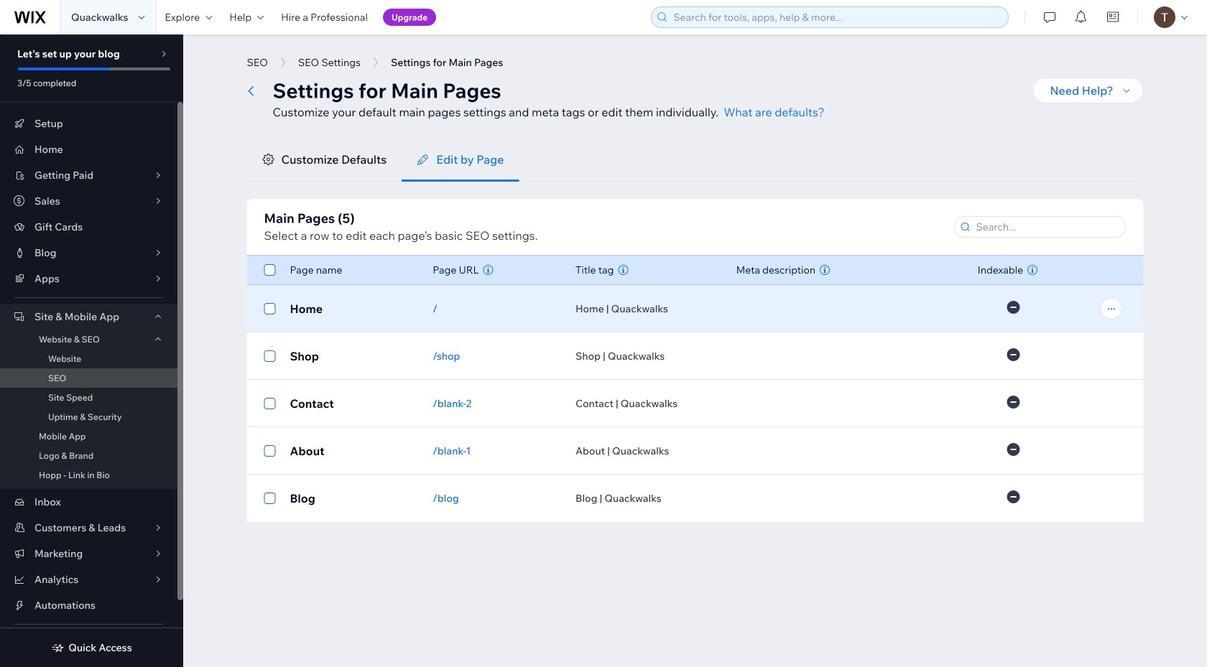 Task type: locate. For each thing, give the bounding box(es) containing it.
Search... field
[[972, 217, 1122, 237]]

None checkbox
[[264, 262, 276, 279], [264, 348, 276, 365], [264, 395, 276, 413], [264, 262, 276, 279], [264, 348, 276, 365], [264, 395, 276, 413]]

None checkbox
[[264, 300, 276, 318], [264, 443, 276, 460], [264, 490, 276, 508], [264, 300, 276, 318], [264, 443, 276, 460], [264, 490, 276, 508]]

tab list
[[247, 138, 1144, 182]]



Task type: describe. For each thing, give the bounding box(es) containing it.
Search for tools, apps, help & more... field
[[669, 7, 1004, 27]]

sidebar element
[[0, 35, 183, 668]]



Task type: vqa. For each thing, say whether or not it's contained in the screenshot.
first category image from the right
no



